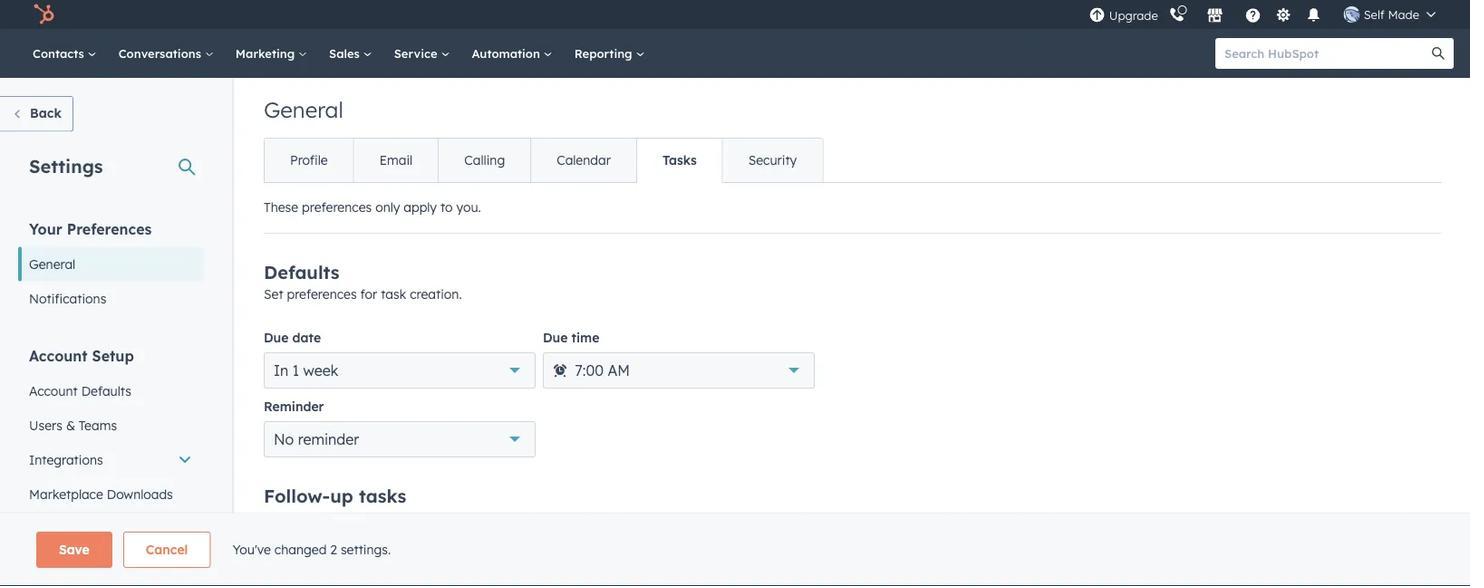 Task type: describe. For each thing, give the bounding box(es) containing it.
self made button
[[1333, 0, 1447, 29]]

7:00 am button
[[543, 353, 815, 389]]

defaults inside the account setup element
[[81, 383, 131, 399]]

service
[[394, 46, 441, 61]]

in
[[274, 362, 289, 380]]

only
[[375, 199, 400, 215]]

notifications
[[29, 291, 106, 306]]

get prompted to create a follow up task every time you complete a task from a list view
[[293, 547, 790, 584]]

save
[[59, 542, 90, 558]]

conversations link
[[108, 29, 225, 78]]

1 horizontal spatial up
[[421, 510, 436, 526]]

2 horizontal spatial task
[[718, 547, 744, 562]]

due time
[[543, 330, 600, 346]]

account for account setup
[[29, 347, 88, 365]]

hubspot image
[[33, 4, 54, 25]]

am
[[608, 362, 630, 380]]

1
[[293, 362, 299, 380]]

help image
[[1245, 8, 1262, 24]]

ruby anderson image
[[1344, 6, 1360, 23]]

0 horizontal spatial up
[[330, 485, 353, 508]]

calling
[[464, 152, 505, 168]]

notifications image
[[1306, 8, 1322, 24]]

creation.
[[410, 286, 462, 302]]

1 a from the left
[[444, 547, 452, 562]]

marketplace downloads link
[[18, 477, 203, 512]]

follow-
[[381, 510, 421, 526]]

to inside get prompted to create a follow up task every time you complete a task from a list view
[[384, 547, 397, 562]]

calling icon button
[[1162, 2, 1193, 27]]

you've
[[232, 542, 271, 558]]

sales
[[329, 46, 363, 61]]

account setup
[[29, 347, 134, 365]]

in 1 week
[[274, 362, 338, 380]]

prompted
[[319, 547, 380, 562]]

account setup element
[[18, 346, 203, 586]]

these preferences only apply to you.
[[264, 199, 481, 215]]

you've changed 2 settings.
[[232, 542, 391, 558]]

calling icon image
[[1169, 7, 1185, 23]]

notifications link
[[18, 281, 203, 316]]

account defaults link
[[18, 374, 203, 408]]

settings image
[[1276, 8, 1292, 24]]

2 a from the left
[[706, 547, 714, 562]]

reminder
[[298, 431, 359, 449]]

settings link
[[1272, 5, 1295, 24]]

follow-up tasks set preferences for follow-up reminders.
[[264, 485, 502, 526]]

for inside defaults set preferences for task creation.
[[360, 286, 377, 302]]

profile link
[[265, 139, 353, 182]]

time inside get prompted to create a follow up task every time you complete a task from a list view
[[586, 547, 614, 562]]

code
[[83, 521, 114, 537]]

email link
[[353, 139, 438, 182]]

task inside defaults set preferences for task creation.
[[381, 286, 406, 302]]

privacy & consent
[[29, 555, 138, 571]]

service link
[[383, 29, 461, 78]]

automation link
[[461, 29, 564, 78]]

back link
[[0, 96, 73, 132]]

contacts link
[[22, 29, 108, 78]]

self made
[[1364, 7, 1420, 22]]

view
[[315, 568, 343, 584]]

0 vertical spatial preferences
[[302, 199, 372, 215]]

defaults set preferences for task creation.
[[264, 261, 462, 302]]

& for privacy
[[76, 555, 86, 571]]

integrations
[[29, 452, 103, 468]]

you.
[[456, 199, 481, 215]]

set inside the follow-up tasks set preferences for follow-up reminders.
[[264, 510, 283, 526]]

complete
[[644, 547, 702, 562]]

due for due date
[[264, 330, 289, 346]]

email
[[379, 152, 413, 168]]

your
[[29, 220, 62, 238]]

self
[[1364, 7, 1385, 22]]

general link
[[18, 247, 203, 281]]

marketing link
[[225, 29, 318, 78]]

reminders.
[[440, 510, 502, 526]]

your preferences element
[[18, 219, 203, 316]]

integrations button
[[18, 443, 203, 477]]

for inside the follow-up tasks set preferences for follow-up reminders.
[[360, 510, 377, 526]]

profile
[[290, 152, 328, 168]]

up inside get prompted to create a follow up task every time you complete a task from a list view
[[497, 547, 513, 562]]

follow
[[456, 547, 493, 562]]

changed
[[275, 542, 327, 558]]

account defaults
[[29, 383, 131, 399]]

search image
[[1432, 47, 1445, 60]]

privacy
[[29, 555, 73, 571]]

upgrade
[[1109, 8, 1158, 23]]

contacts
[[33, 46, 88, 61]]

menu containing self made
[[1088, 0, 1449, 29]]

users
[[29, 417, 63, 433]]



Task type: locate. For each thing, give the bounding box(es) containing it.
defaults
[[264, 261, 340, 284], [81, 383, 131, 399]]

calendar link
[[530, 139, 636, 182]]

account
[[29, 347, 88, 365], [29, 383, 78, 399]]

made
[[1388, 7, 1420, 22]]

1 horizontal spatial a
[[706, 547, 714, 562]]

general
[[264, 96, 343, 123], [29, 256, 75, 272]]

0 horizontal spatial due
[[264, 330, 289, 346]]

2 account from the top
[[29, 383, 78, 399]]

& inside "link"
[[76, 555, 86, 571]]

general up profile
[[264, 96, 343, 123]]

up up create
[[421, 510, 436, 526]]

set inside defaults set preferences for task creation.
[[264, 286, 283, 302]]

preferences inside defaults set preferences for task creation.
[[287, 286, 357, 302]]

tracking
[[29, 521, 80, 537]]

time left you
[[586, 547, 614, 562]]

marketplace downloads
[[29, 486, 173, 502]]

1 vertical spatial set
[[264, 510, 283, 526]]

security
[[748, 152, 797, 168]]

a left the follow
[[444, 547, 452, 562]]

due
[[264, 330, 289, 346], [543, 330, 568, 346]]

up
[[330, 485, 353, 508], [421, 510, 436, 526], [497, 547, 513, 562]]

2 for from the top
[[360, 510, 377, 526]]

0 horizontal spatial to
[[384, 547, 397, 562]]

1 account from the top
[[29, 347, 88, 365]]

back
[[30, 105, 62, 121]]

sales link
[[318, 29, 383, 78]]

privacy & consent link
[[18, 546, 203, 581]]

defaults up date
[[264, 261, 340, 284]]

preferences up date
[[287, 286, 357, 302]]

up left tasks
[[330, 485, 353, 508]]

preferences
[[302, 199, 372, 215], [287, 286, 357, 302], [287, 510, 357, 526]]

& right users at the bottom of the page
[[66, 417, 75, 433]]

0 horizontal spatial a
[[444, 547, 452, 562]]

7:00 am
[[575, 362, 630, 380]]

security link
[[722, 139, 822, 182]]

to
[[440, 199, 453, 215], [384, 547, 397, 562]]

0 horizontal spatial task
[[381, 286, 406, 302]]

up right the follow
[[497, 547, 513, 562]]

1 vertical spatial preferences
[[287, 286, 357, 302]]

calendar
[[557, 152, 611, 168]]

users & teams link
[[18, 408, 203, 443]]

& for users
[[66, 417, 75, 433]]

set down the follow-
[[264, 510, 283, 526]]

1 set from the top
[[264, 286, 283, 302]]

every
[[547, 547, 582, 562]]

consent
[[89, 555, 138, 571]]

0 vertical spatial &
[[66, 417, 75, 433]]

week
[[303, 362, 338, 380]]

1 horizontal spatial task
[[517, 547, 543, 562]]

cancel button
[[123, 532, 211, 568]]

1 vertical spatial time
[[586, 547, 614, 562]]

account up account defaults
[[29, 347, 88, 365]]

general inside your preferences element
[[29, 256, 75, 272]]

1 horizontal spatial &
[[76, 555, 86, 571]]

7:00
[[575, 362, 604, 380]]

for
[[360, 286, 377, 302], [360, 510, 377, 526]]

search button
[[1423, 38, 1454, 69]]

2 vertical spatial up
[[497, 547, 513, 562]]

1 horizontal spatial general
[[264, 96, 343, 123]]

list
[[293, 568, 311, 584]]

1 vertical spatial &
[[76, 555, 86, 571]]

0 vertical spatial up
[[330, 485, 353, 508]]

tasks
[[359, 485, 406, 508]]

marketing
[[235, 46, 298, 61]]

from
[[748, 547, 778, 562]]

you
[[617, 547, 641, 562]]

a right complete
[[706, 547, 714, 562]]

1 for from the top
[[360, 286, 377, 302]]

2 set from the top
[[264, 510, 283, 526]]

navigation
[[264, 138, 823, 183]]

1 vertical spatial defaults
[[81, 383, 131, 399]]

0 vertical spatial account
[[29, 347, 88, 365]]

1 horizontal spatial due
[[543, 330, 568, 346]]

preferences inside the follow-up tasks set preferences for follow-up reminders.
[[287, 510, 357, 526]]

time
[[572, 330, 600, 346], [586, 547, 614, 562]]

reporting link
[[564, 29, 656, 78]]

1 horizontal spatial to
[[440, 199, 453, 215]]

1 due from the left
[[264, 330, 289, 346]]

1 vertical spatial account
[[29, 383, 78, 399]]

tracking code
[[29, 521, 114, 537]]

1 vertical spatial general
[[29, 256, 75, 272]]

tasks link
[[636, 139, 722, 182]]

a
[[444, 547, 452, 562], [706, 547, 714, 562], [782, 547, 790, 562]]

marketplaces image
[[1207, 8, 1223, 24]]

2 horizontal spatial a
[[782, 547, 790, 562]]

for down tasks
[[360, 510, 377, 526]]

0 horizontal spatial &
[[66, 417, 75, 433]]

save button
[[36, 532, 112, 568]]

2 horizontal spatial up
[[497, 547, 513, 562]]

1 horizontal spatial defaults
[[264, 261, 340, 284]]

settings
[[29, 155, 103, 177]]

1 vertical spatial up
[[421, 510, 436, 526]]

downloads
[[107, 486, 173, 502]]

general down your
[[29, 256, 75, 272]]

task left every
[[517, 547, 543, 562]]

& right privacy
[[76, 555, 86, 571]]

account up users at the bottom of the page
[[29, 383, 78, 399]]

a right 'from'
[[782, 547, 790, 562]]

help button
[[1238, 0, 1269, 29]]

0 vertical spatial for
[[360, 286, 377, 302]]

tracking code link
[[18, 512, 203, 546]]

0 vertical spatial time
[[572, 330, 600, 346]]

conversations
[[118, 46, 205, 61]]

no reminder button
[[264, 422, 536, 458]]

navigation containing profile
[[264, 138, 823, 183]]

Search HubSpot search field
[[1216, 38, 1438, 69]]

due date
[[264, 330, 321, 346]]

preferences left only
[[302, 199, 372, 215]]

1 vertical spatial for
[[360, 510, 377, 526]]

these
[[264, 199, 298, 215]]

for left creation.
[[360, 286, 377, 302]]

users & teams
[[29, 417, 117, 433]]

settings.
[[341, 542, 391, 558]]

0 horizontal spatial defaults
[[81, 383, 131, 399]]

date
[[292, 330, 321, 346]]

0 vertical spatial set
[[264, 286, 283, 302]]

tasks
[[663, 152, 697, 168]]

0 horizontal spatial general
[[29, 256, 75, 272]]

teams
[[79, 417, 117, 433]]

in 1 week button
[[264, 353, 536, 389]]

defaults up users & teams link
[[81, 383, 131, 399]]

follow-
[[264, 485, 330, 508]]

account for account defaults
[[29, 383, 78, 399]]

to left you.
[[440, 199, 453, 215]]

upgrade image
[[1089, 8, 1106, 24]]

0 vertical spatial defaults
[[264, 261, 340, 284]]

set up due date
[[264, 286, 283, 302]]

task left creation.
[[381, 286, 406, 302]]

1 vertical spatial to
[[384, 547, 397, 562]]

2 due from the left
[[543, 330, 568, 346]]

preferences down the follow-
[[287, 510, 357, 526]]

menu
[[1088, 0, 1449, 29]]

reminder
[[264, 399, 324, 415]]

calling link
[[438, 139, 530, 182]]

defaults inside defaults set preferences for task creation.
[[264, 261, 340, 284]]

no
[[274, 431, 294, 449]]

set
[[264, 286, 283, 302], [264, 510, 283, 526]]

2
[[330, 542, 337, 558]]

0 vertical spatial to
[[440, 199, 453, 215]]

0 vertical spatial general
[[264, 96, 343, 123]]

hubspot link
[[22, 4, 68, 25]]

your preferences
[[29, 220, 152, 238]]

due for due time
[[543, 330, 568, 346]]

time up 7:00
[[572, 330, 600, 346]]

3 a from the left
[[782, 547, 790, 562]]

preferences
[[67, 220, 152, 238]]

no reminder
[[274, 431, 359, 449]]

marketplaces button
[[1196, 0, 1234, 29]]

to left create
[[384, 547, 397, 562]]

reporting
[[574, 46, 636, 61]]

notifications button
[[1299, 0, 1330, 29]]

task left 'from'
[[718, 547, 744, 562]]

2 vertical spatial preferences
[[287, 510, 357, 526]]



Task type: vqa. For each thing, say whether or not it's contained in the screenshot.
profile
yes



